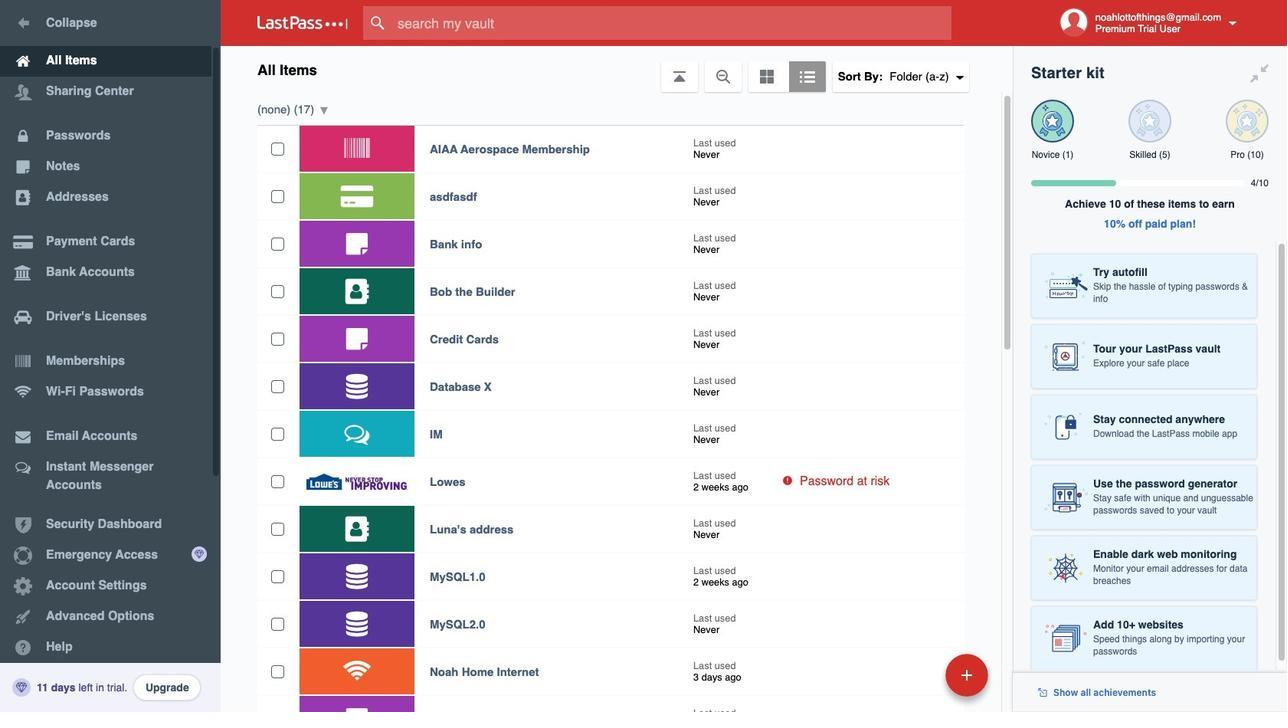 Task type: locate. For each thing, give the bounding box(es) containing it.
new item navigation
[[841, 649, 998, 712]]

Search search field
[[363, 6, 976, 40]]

vault options navigation
[[221, 46, 1013, 92]]



Task type: describe. For each thing, give the bounding box(es) containing it.
lastpass image
[[258, 16, 348, 30]]

main navigation navigation
[[0, 0, 221, 712]]

search my vault text field
[[363, 6, 976, 40]]

new item element
[[841, 653, 994, 697]]



